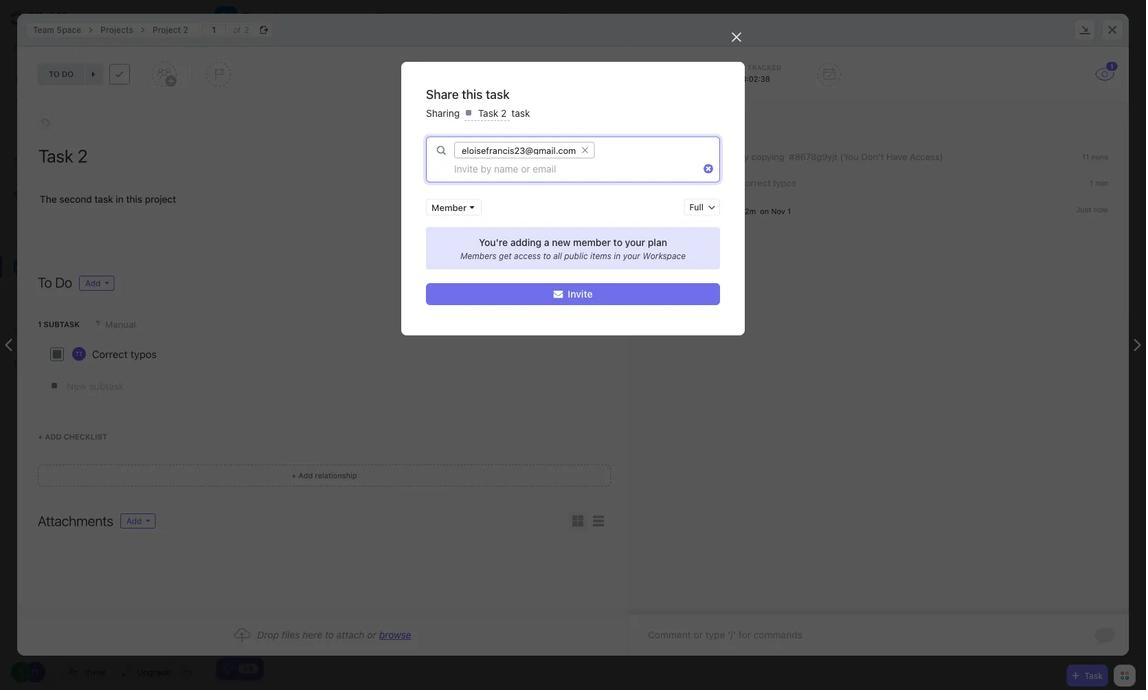 Task type: vqa. For each thing, say whether or not it's contained in the screenshot.
the The
yes



Task type: locate. For each thing, give the bounding box(es) containing it.
1 horizontal spatial team space
[[243, 11, 306, 24]]

this up task 2
[[462, 87, 483, 101]]

correct inside task body element
[[92, 348, 128, 360]]

1 vertical spatial invite
[[85, 667, 106, 677]]

0 horizontal spatial invite
[[85, 667, 106, 677]]

task right second
[[95, 193, 113, 205]]

2 horizontal spatial task
[[1085, 671, 1103, 680]]

calendar
[[447, 11, 488, 23]]

task 3
[[275, 453, 303, 464]]

invite left upgrade link
[[85, 667, 106, 677]]

1 vertical spatial typos
[[130, 348, 157, 360]]

mine link
[[587, 276, 608, 299]]

attachments
[[38, 513, 113, 529]]

in
[[116, 193, 124, 205], [614, 251, 621, 261]]

to right member
[[614, 237, 623, 248]]

1 horizontal spatial share
[[1106, 12, 1129, 22]]

1 created from the top
[[667, 152, 699, 162]]

task
[[486, 87, 510, 101], [512, 108, 530, 119], [719, 152, 737, 162], [95, 193, 113, 205], [282, 477, 297, 486]]

#8678g9yjt
[[789, 152, 838, 162]]

2 up eloisefrancis23@gmail.com
[[501, 108, 507, 119]]

drop files here to attach or browse
[[257, 629, 411, 641]]

this up clear search image
[[702, 152, 717, 162]]

show closed
[[1062, 76, 1118, 85]]

team space link
[[26, 22, 88, 38]]

+ left add
[[38, 432, 43, 441]]

+ for + new task
[[257, 477, 262, 486]]

dashboards
[[14, 325, 71, 334]]

1 horizontal spatial this
[[462, 87, 483, 101]]

search inside sidebar navigation
[[27, 44, 54, 54]]

1 horizontal spatial team
[[243, 11, 271, 24]]

plan
[[648, 237, 667, 248]]

+ inside task body element
[[38, 432, 43, 441]]

team space
[[243, 11, 306, 24], [33, 25, 81, 35]]

member
[[573, 237, 611, 248]]

0 horizontal spatial team space
[[33, 25, 81, 35]]

0 vertical spatial invite
[[568, 288, 593, 300]]

Set task position in this List number field
[[202, 24, 226, 35]]

1 horizontal spatial 1
[[788, 207, 791, 216]]

this
[[462, 87, 483, 101], [702, 152, 717, 162], [126, 193, 142, 205]]

task locations element
[[17, 13, 1129, 47]]

1 vertical spatial to
[[543, 251, 551, 261]]

2 horizontal spatial this
[[702, 152, 717, 162]]

1 vertical spatial this
[[702, 152, 717, 162]]

task right new
[[282, 477, 297, 486]]

here
[[303, 629, 323, 641]]

team up the of 2 on the top of page
[[243, 11, 271, 24]]

invite inside sidebar navigation
[[85, 667, 106, 677]]

1 vertical spatial team
[[33, 25, 54, 35]]

0 vertical spatial task
[[478, 108, 499, 119]]

1 left "subtask"
[[38, 320, 42, 329]]

user friends image
[[15, 263, 26, 271]]

in left "project"
[[116, 193, 124, 205]]

1 right nov
[[788, 207, 791, 216]]

share for share
[[1106, 12, 1129, 22]]

show for show closed
[[1062, 76, 1086, 85]]

team inside button
[[243, 11, 271, 24]]

minimize task image
[[1080, 25, 1091, 34]]

projects up "subtask"
[[49, 284, 84, 294]]

Edit task name text field
[[38, 144, 608, 168]]

attach
[[337, 629, 365, 641]]

files
[[282, 629, 300, 641]]

0 vertical spatial correct typos link
[[739, 178, 797, 188]]

show inside button
[[1062, 76, 1086, 85]]

clear search image
[[704, 164, 713, 174]]

share up closed
[[1106, 12, 1129, 22]]

2 right of
[[244, 25, 249, 35]]

0 horizontal spatial 2
[[183, 25, 188, 35]]

1 inside task body element
[[38, 320, 42, 329]]

search
[[230, 42, 257, 52], [27, 44, 54, 54]]

1 vertical spatial created
[[667, 178, 699, 188]]

show left closed
[[1062, 76, 1086, 85]]

1 vertical spatial task
[[275, 453, 295, 464]]

11
[[1082, 153, 1090, 162]]

space up home
[[57, 25, 81, 35]]

you created subtask: correct typos
[[649, 178, 797, 188]]

share up sharing
[[426, 87, 459, 101]]

search for search
[[27, 44, 54, 54]]

+
[[38, 432, 43, 441], [257, 477, 262, 486]]

to right here
[[325, 629, 334, 641]]

copying
[[752, 152, 785, 162]]

correct
[[739, 178, 771, 188], [92, 348, 128, 360]]

share inside button
[[1106, 12, 1129, 22]]

1 for 1 min
[[1090, 179, 1094, 188]]

gantt link
[[520, 0, 551, 34]]

0 horizontal spatial space
[[57, 25, 81, 35]]

1 vertical spatial team space
[[33, 25, 81, 35]]

tracked
[[670, 206, 701, 216]]

0 horizontal spatial +
[[38, 432, 43, 441]]

created
[[667, 152, 699, 162], [667, 178, 699, 188]]

to left "all"
[[543, 251, 551, 261]]

search down the of 2 on the top of page
[[230, 42, 257, 52]]

0 vertical spatial team
[[243, 11, 271, 24]]

0 horizontal spatial typos
[[130, 348, 157, 360]]

dialog containing to do
[[17, 13, 1129, 656]]

1 vertical spatial show
[[34, 117, 57, 127]]

2 vertical spatial this
[[126, 193, 142, 205]]

task body element
[[17, 102, 628, 615]]

2 horizontal spatial 1
[[1090, 179, 1094, 188]]

0 horizontal spatial this
[[126, 193, 142, 205]]

0 vertical spatial team space
[[243, 11, 306, 24]]

typos inside task body element
[[130, 348, 157, 360]]

invite
[[568, 288, 593, 300], [85, 667, 106, 677]]

1 horizontal spatial show
[[1062, 76, 1086, 85]]

2 vertical spatial to
[[325, 629, 334, 641]]

1 vertical spatial 1
[[788, 207, 791, 216]]

1 for 1 subtask
[[38, 320, 42, 329]]

0 horizontal spatial team
[[33, 25, 54, 35]]

1 horizontal spatial correct
[[739, 178, 771, 188]]

correct typos
[[92, 348, 157, 360]]

items
[[590, 251, 612, 261]]

share button
[[1089, 6, 1134, 28]]

1 vertical spatial correct
[[92, 348, 128, 360]]

show inside sidebar navigation
[[34, 117, 57, 127]]

0 vertical spatial typos
[[773, 178, 797, 188]]

task
[[478, 108, 499, 119], [275, 453, 295, 464], [1085, 671, 1103, 680]]

projects link
[[94, 22, 140, 38], [1, 278, 195, 300], [49, 278, 195, 300]]

1 subtask
[[38, 320, 80, 329]]

checklist
[[64, 432, 107, 441]]

1 vertical spatial space
[[57, 25, 81, 35]]

team for team space button
[[243, 11, 271, 24]]

0 vertical spatial show
[[1062, 76, 1086, 85]]

table
[[577, 11, 601, 23]]

task left by in the top of the page
[[719, 152, 737, 162]]

0 vertical spatial 1
[[1090, 179, 1094, 188]]

1
[[1090, 179, 1094, 188], [788, 207, 791, 216], [38, 320, 42, 329]]

team inside 'task locations' element
[[33, 25, 54, 35]]

0 vertical spatial share
[[1106, 12, 1129, 22]]

created up you created subtask: correct typos
[[667, 152, 699, 162]]

time
[[728, 63, 746, 71]]

1 horizontal spatial +
[[257, 477, 262, 486]]

projects up home link on the left of the page
[[101, 25, 133, 35]]

favorites button
[[0, 144, 207, 177]]

your right items
[[623, 251, 641, 261]]

your left plan
[[625, 237, 646, 248]]

team up home
[[33, 25, 54, 35]]

space inside button
[[273, 11, 306, 24]]

just
[[1076, 205, 1092, 214]]

0 vertical spatial in
[[116, 193, 124, 205]]

sharing
[[426, 108, 463, 119]]

created right you
[[667, 178, 699, 188]]

to
[[614, 237, 623, 248], [543, 251, 551, 261], [325, 629, 334, 641]]

a
[[544, 237, 550, 248]]

share for share this task
[[426, 87, 459, 101]]

task 2
[[476, 108, 510, 119]]

share this task
[[426, 87, 510, 101]]

you
[[649, 178, 665, 188]]

(you
[[840, 152, 859, 162]]

team space inside button
[[243, 11, 306, 24]]

0 horizontal spatial correct
[[92, 348, 128, 360]]

1 vertical spatial in
[[614, 251, 621, 261]]

search tasks...
[[230, 42, 287, 52]]

0 horizontal spatial in
[[116, 193, 124, 205]]

1 vertical spatial projects
[[49, 284, 84, 294]]

task up task 2
[[486, 87, 510, 101]]

workspace
[[643, 251, 686, 261]]

team space inside 'task locations' element
[[33, 25, 81, 35]]

team for 'team space' link
[[33, 25, 54, 35]]

1 vertical spatial correct typos link
[[92, 347, 157, 362]]

2 horizontal spatial to
[[614, 237, 623, 248]]

invite down the "public"
[[568, 288, 593, 300]]

0 vertical spatial correct
[[739, 178, 771, 188]]

0 vertical spatial space
[[273, 11, 306, 24]]

1 vertical spatial +
[[257, 477, 262, 486]]

to inside dialog
[[325, 629, 334, 641]]

1 horizontal spatial in
[[614, 251, 621, 261]]

+ left new
[[257, 477, 262, 486]]

team space for 'team space' link
[[33, 25, 81, 35]]

1 horizontal spatial search
[[230, 42, 257, 52]]

or
[[367, 629, 376, 641]]

you're adding a new member to your plan members get access to all public items in your workspace
[[460, 237, 686, 261]]

created this task by copying #8678g9yjt (you don't have access)
[[667, 152, 943, 162]]

team space up home
[[33, 25, 81, 35]]

space up 'search tasks...' text field
[[273, 11, 306, 24]]

0 vertical spatial this
[[462, 87, 483, 101]]

onboarding checklist button element
[[222, 663, 233, 674]]

team space up tasks...
[[243, 11, 306, 24]]

this left "project"
[[126, 193, 142, 205]]

mine
[[587, 282, 608, 292]]

in right items
[[614, 251, 621, 261]]

task for task 3
[[275, 453, 295, 464]]

show left more
[[34, 117, 57, 127]]

task for the second task in this project
[[95, 193, 113, 205]]

projects link up "subtask"
[[1, 278, 195, 300]]

member
[[432, 202, 467, 212]]

space inside 'task locations' element
[[57, 25, 81, 35]]

1 horizontal spatial 2
[[244, 25, 249, 35]]

0 horizontal spatial task
[[275, 453, 295, 464]]

of 2
[[233, 25, 249, 35]]

search down 'team space' link
[[27, 44, 54, 54]]

1 vertical spatial share
[[426, 87, 459, 101]]

search for search tasks...
[[230, 42, 257, 52]]

0 vertical spatial projects
[[101, 25, 133, 35]]

project 2 link
[[146, 22, 195, 38]]

2 vertical spatial 1
[[38, 320, 42, 329]]

upgrade link
[[116, 663, 176, 682]]

0 horizontal spatial share
[[426, 87, 459, 101]]

0 horizontal spatial show
[[34, 117, 57, 127]]

0 vertical spatial created
[[667, 152, 699, 162]]

table link
[[577, 0, 607, 34]]

2 vertical spatial task
[[1085, 671, 1103, 680]]

0 vertical spatial +
[[38, 432, 43, 441]]

in inside task body element
[[116, 193, 124, 205]]

1 horizontal spatial task
[[478, 108, 499, 119]]

0 horizontal spatial 1
[[38, 320, 42, 329]]

this inside task body element
[[126, 193, 142, 205]]

correct typos link
[[739, 178, 797, 188], [92, 347, 157, 362]]

1 left min
[[1090, 179, 1094, 188]]

2 for task 2
[[501, 108, 507, 119]]

2m on nov 1
[[745, 207, 791, 216]]

+ add checklist
[[38, 432, 107, 441]]

2
[[183, 25, 188, 35], [244, 25, 249, 35], [501, 108, 507, 119]]

share
[[1106, 12, 1129, 22], [426, 87, 459, 101]]

0 horizontal spatial correct typos link
[[92, 347, 157, 362]]

by
[[739, 152, 749, 162]]

task details element
[[17, 47, 1129, 102]]

Invite by name or email text field
[[434, 159, 698, 179]]

1 horizontal spatial to
[[543, 251, 551, 261]]

1 horizontal spatial space
[[273, 11, 306, 24]]

2 up the ⌘k at the top left
[[183, 25, 188, 35]]

0 horizontal spatial projects
[[49, 284, 84, 294]]

task 3 link
[[272, 447, 737, 470]]

2 horizontal spatial 2
[[501, 108, 507, 119]]

tracked
[[748, 63, 782, 71]]

0 horizontal spatial to
[[325, 629, 334, 641]]

0 horizontal spatial search
[[27, 44, 54, 54]]

dialog
[[17, 13, 1129, 656]]

task for share this task
[[486, 87, 510, 101]]

automations
[[1004, 12, 1055, 22]]

1 horizontal spatial projects
[[101, 25, 133, 35]]

typos
[[773, 178, 797, 188], [130, 348, 157, 360]]



Task type: describe. For each thing, give the bounding box(es) containing it.
the second task in this project
[[40, 193, 176, 205]]

min
[[1096, 179, 1109, 188]]

list link
[[341, 0, 363, 34]]

get
[[499, 251, 512, 261]]

+ new task
[[257, 477, 297, 486]]

space for team space button
[[273, 11, 306, 24]]

sidebar navigation
[[0, 0, 207, 690]]

project
[[145, 193, 176, 205]]

the
[[40, 193, 57, 205]]

home
[[34, 73, 59, 83]]

2 for of 2
[[244, 25, 249, 35]]

favorites
[[14, 156, 59, 165]]

now
[[1094, 205, 1109, 214]]

task right task 2
[[512, 108, 530, 119]]

0 vertical spatial your
[[625, 237, 646, 248]]

1 horizontal spatial correct typos link
[[739, 178, 797, 188]]

task for created this task by copying #8678g9yjt (you don't have access)
[[719, 152, 737, 162]]

project
[[153, 25, 181, 35]]

don't
[[862, 152, 884, 162]]

subtask:
[[702, 178, 737, 188]]

New subtask text field
[[67, 373, 607, 398]]

onboarding checklist button image
[[222, 663, 233, 674]]

1 horizontal spatial invite
[[568, 288, 593, 300]]

in inside you're adding a new member to your plan members get access to all public items in your workspace
[[614, 251, 621, 261]]

second
[[59, 193, 92, 205]]

full button
[[684, 199, 720, 216]]

new
[[552, 237, 571, 248]]

project 2
[[153, 25, 188, 35]]

to do
[[38, 274, 72, 290]]

projects link up correct typos
[[49, 278, 195, 300]]

public
[[564, 251, 588, 261]]

members
[[460, 251, 497, 261]]

nov
[[771, 207, 786, 216]]

task for + new task
[[282, 477, 297, 486]]

board
[[389, 11, 416, 23]]

1 horizontal spatial typos
[[773, 178, 797, 188]]

projects inside sidebar navigation
[[49, 284, 84, 294]]

show more
[[34, 117, 81, 127]]

show closed button
[[1048, 74, 1122, 87]]

docs
[[14, 359, 37, 368]]

tracked time
[[670, 206, 724, 216]]

add
[[45, 432, 62, 441]]

⌘k
[[177, 44, 191, 54]]

mins
[[1092, 153, 1109, 162]]

all
[[553, 251, 562, 261]]

time tracked
[[728, 63, 782, 71]]

closed
[[1088, 76, 1118, 85]]

more
[[60, 117, 81, 127]]

gantt
[[520, 11, 545, 23]]

projects link up home link on the left of the page
[[94, 22, 140, 38]]

subtask
[[44, 320, 80, 329]]

tasks...
[[260, 42, 287, 52]]

access
[[514, 251, 541, 261]]

to
[[38, 274, 52, 290]]

adding
[[511, 237, 542, 248]]

1 min
[[1090, 179, 1109, 188]]

browse
[[379, 629, 411, 641]]

space for 'team space' link
[[57, 25, 81, 35]]

browse link
[[379, 629, 411, 641]]

automations button
[[998, 7, 1062, 27]]

2m
[[745, 207, 756, 216]]

task for task 2
[[478, 108, 499, 119]]

0 vertical spatial to
[[614, 237, 623, 248]]

2 created from the top
[[667, 178, 699, 188]]

you're
[[479, 237, 508, 248]]

+ for + add checklist
[[38, 432, 43, 441]]

this for created
[[702, 152, 717, 162]]

11 mins
[[1082, 153, 1109, 162]]

1 vertical spatial your
[[623, 251, 641, 261]]

member button
[[426, 199, 482, 216]]

do
[[55, 274, 72, 290]]

2 for project 2
[[183, 25, 188, 35]]

this for share
[[462, 87, 483, 101]]

team space for team space button
[[243, 11, 306, 24]]

time
[[704, 206, 722, 216]]

upgrade
[[137, 667, 171, 677]]

projects inside 'task locations' element
[[101, 25, 133, 35]]

of
[[233, 25, 241, 35]]

eloisefrancis23@gmail.com
[[462, 145, 576, 155]]

full
[[690, 202, 704, 212]]

Search tasks... text field
[[230, 37, 344, 56]]

3
[[297, 453, 303, 464]]

correct typos link inside task body element
[[92, 347, 157, 362]]

team space button
[[237, 2, 306, 32]]

drop
[[257, 629, 279, 641]]

access)
[[910, 152, 943, 162]]

1/4
[[243, 664, 254, 672]]

board link
[[389, 0, 421, 34]]

home link
[[0, 67, 207, 89]]

calendar link
[[447, 0, 494, 34]]

show for show more
[[34, 117, 57, 127]]

new
[[264, 477, 280, 486]]



